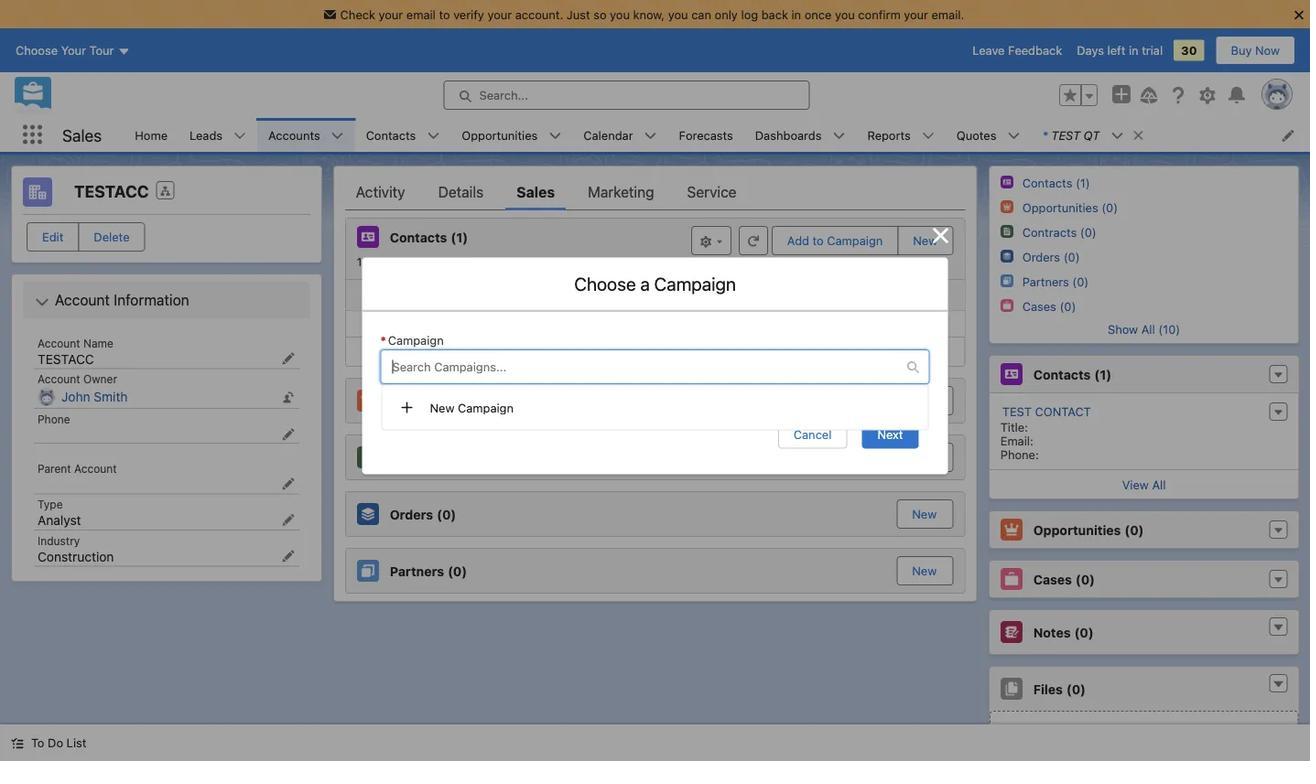 Task type: vqa. For each thing, say whether or not it's contained in the screenshot.
right The State/Province
no



Task type: describe. For each thing, give the bounding box(es) containing it.
buy now button
[[1215, 36, 1295, 65]]

add
[[787, 234, 809, 248]]

dashboards
[[755, 128, 822, 142]]

phone:
[[1000, 448, 1038, 461]]

contacts image for contacts (1)
[[1000, 176, 1013, 189]]

contacts list item
[[355, 118, 451, 152]]

all for the bottom view all link
[[1152, 478, 1165, 492]]

1 horizontal spatial view
[[1122, 478, 1148, 492]]

can
[[691, 7, 711, 21]]

to
[[31, 737, 44, 750]]

contacts (1) for contacts image
[[1033, 367, 1111, 382]]

trial
[[1142, 44, 1163, 57]]

show
[[1107, 322, 1138, 336]]

partners (0)
[[1022, 275, 1088, 288]]

opportunities image inside sales tab panel
[[357, 390, 379, 412]]

updated
[[399, 255, 443, 268]]

1 cell from the top
[[393, 280, 423, 311]]

to do list button
[[0, 725, 97, 762]]

back
[[761, 7, 788, 21]]

add to campaign
[[787, 234, 883, 248]]

text default image inside account information dropdown button
[[35, 295, 49, 310]]

show all (10) link
[[1107, 322, 1180, 336]]

choose a campaign
[[574, 273, 736, 295]]

contacts for contacts image
[[1033, 367, 1090, 382]]

list containing home
[[124, 118, 1310, 152]]

opportunities list item
[[451, 118, 572, 152]]

days
[[1077, 44, 1104, 57]]

(0) inside files element
[[1066, 682, 1085, 697]]

2 cell from the top
[[393, 311, 423, 337]]

contacts for contacts icon corresponding to contacts
[[390, 230, 447, 245]]

activity link
[[356, 174, 405, 211]]

30
[[1181, 44, 1197, 57]]

3 new button from the top
[[897, 444, 951, 471]]

phone cell
[[589, 280, 699, 311]]

email:
[[1000, 434, 1033, 448]]

1 you from the left
[[610, 7, 630, 21]]

owner
[[83, 373, 117, 386]]

accounts list item
[[257, 118, 355, 152]]

reports list item
[[856, 118, 945, 152]]

files
[[1033, 682, 1062, 697]]

email button
[[699, 280, 809, 309]]

reports link
[[856, 118, 922, 152]]

buy now
[[1231, 44, 1280, 57]]

leave feedback
[[972, 44, 1062, 57]]

orders image for orders (0)
[[1000, 250, 1013, 263]]

name cell
[[423, 280, 589, 311]]

dashboards list item
[[744, 118, 856, 152]]

•
[[391, 255, 396, 268]]

details
[[438, 184, 484, 201]]

to do list
[[31, 737, 86, 750]]

1 your from the left
[[379, 7, 403, 21]]

opportunities (0) for opportunities icon in sales tab panel
[[390, 393, 500, 409]]

search... button
[[444, 81, 810, 110]]

dashboards link
[[744, 118, 833, 152]]

minute
[[456, 255, 491, 268]]

3 you from the left
[[835, 7, 855, 21]]

1 vertical spatial phone
[[38, 413, 70, 426]]

cancel
[[794, 427, 832, 441]]

notes (0)
[[1033, 625, 1093, 640]]

email
[[406, 7, 436, 21]]

(0) for the bottom opportunities icon
[[1124, 523, 1143, 538]]

1 vertical spatial contracts image
[[357, 447, 379, 469]]

account name
[[38, 337, 113, 350]]

account owner
[[38, 373, 117, 386]]

parent
[[38, 462, 71, 475]]

(0) for account partner icon in the left bottom of the page
[[448, 564, 467, 579]]

add to campaign button
[[772, 226, 898, 255]]

left
[[1107, 44, 1125, 57]]

notes
[[1033, 625, 1070, 640]]

campaign inside button
[[827, 234, 883, 248]]

title:
[[1000, 420, 1028, 434]]

orders (0)
[[1022, 250, 1079, 264]]

cases
[[1033, 572, 1072, 587]]

orders
[[390, 507, 433, 522]]

cases (0) link
[[1022, 299, 1076, 314]]

edit industry image
[[282, 550, 295, 563]]

item
[[365, 255, 387, 268]]

construction
[[38, 549, 114, 564]]

(10)
[[1158, 322, 1180, 336]]

test contact title: email: phone:
[[1000, 405, 1091, 461]]

0 vertical spatial sales
[[62, 125, 102, 145]]

so
[[593, 7, 607, 21]]

action image
[[919, 280, 965, 309]]

title cell
[[809, 280, 919, 311]]

home
[[135, 128, 168, 142]]

john smith
[[61, 390, 128, 405]]

email cell
[[699, 280, 809, 311]]

row number image
[[346, 280, 393, 309]]

opportunities (0)
[[1022, 200, 1117, 214]]

service
[[687, 184, 737, 201]]

edit account name image
[[282, 352, 295, 365]]

new inside option
[[430, 401, 454, 415]]

do
[[48, 737, 63, 750]]

opportunities for the bottom opportunities icon
[[1033, 523, 1120, 538]]

view inside sales tab panel
[[633, 345, 660, 359]]

0 vertical spatial testacc
[[74, 182, 149, 201]]

feedback
[[1008, 44, 1062, 57]]

marketing
[[588, 184, 654, 201]]

next
[[877, 427, 903, 441]]

details link
[[438, 174, 484, 211]]

a inside tab panel
[[446, 255, 453, 268]]

choose
[[574, 273, 636, 295]]

next button
[[862, 420, 919, 449]]

log
[[741, 7, 758, 21]]

type
[[38, 498, 63, 511]]

opportunities (0) for the bottom opportunities icon
[[1033, 523, 1143, 538]]

to inside button
[[813, 234, 824, 248]]

quotes list item
[[945, 118, 1031, 152]]

leave feedback link
[[972, 44, 1062, 57]]

service link
[[687, 174, 737, 211]]

contact
[[1035, 405, 1091, 418]]

1 vertical spatial testacc
[[38, 352, 94, 367]]

files (0)
[[1033, 682, 1085, 697]]

contacts inside list item
[[366, 128, 416, 142]]

edit button
[[27, 222, 79, 252]]

calendar link
[[572, 118, 644, 152]]

(0) for cases image in the bottom of the page
[[1075, 572, 1095, 587]]

1 vertical spatial in
[[1129, 44, 1139, 57]]

name
[[83, 337, 113, 350]]

view all link inside sales tab panel
[[346, 337, 964, 366]]

contacts status
[[357, 255, 399, 268]]

new campaign
[[430, 401, 514, 415]]

forecasts link
[[668, 118, 744, 152]]

list item containing *
[[1031, 118, 1153, 152]]

1 new button from the top
[[897, 226, 953, 255]]

contacts (1)
[[1022, 176, 1090, 190]]

opportunities for opportunities icon in sales tab panel
[[390, 393, 477, 409]]

contacts (1) for contacts icon corresponding to contacts
[[390, 230, 468, 245]]

opportunities inside list item
[[462, 128, 538, 142]]

partners
[[390, 564, 444, 579]]

inverse image
[[930, 225, 952, 247]]



Task type: locate. For each thing, give the bounding box(es) containing it.
test contact link
[[1002, 405, 1091, 419]]

1 horizontal spatial to
[[813, 234, 824, 248]]

0 horizontal spatial opportunities (0)
[[390, 393, 500, 409]]

list
[[66, 737, 86, 750]]

only
[[715, 7, 738, 21]]

1 vertical spatial (1)
[[1094, 367, 1111, 382]]

new button up action image
[[897, 226, 953, 255]]

leave
[[972, 44, 1005, 57]]

sales inside tab list
[[516, 184, 555, 201]]

partners image
[[1000, 275, 1013, 288]]

0 vertical spatial view all
[[633, 345, 677, 359]]

1 horizontal spatial your
[[487, 7, 512, 21]]

* test qt
[[1042, 128, 1100, 142]]

contacts (1) up contact
[[1033, 367, 1111, 382]]

reports
[[867, 128, 911, 142]]

cell down row number image
[[393, 311, 423, 337]]

contacts (1) up 1 item • updated a minute ago
[[390, 230, 468, 245]]

0 horizontal spatial in
[[791, 7, 801, 21]]

2 horizontal spatial your
[[904, 7, 928, 21]]

information
[[114, 292, 189, 309]]

phone button
[[589, 280, 699, 309]]

orders (0)
[[390, 507, 456, 522]]

1 horizontal spatial test
[[1051, 128, 1080, 142]]

account up account name
[[55, 292, 110, 309]]

account right parent
[[74, 462, 117, 475]]

contracts image
[[1000, 225, 1013, 238], [357, 447, 379, 469]]

opportunities
[[462, 128, 538, 142], [390, 393, 477, 409], [1033, 523, 1120, 538]]

0 vertical spatial text default image
[[35, 295, 49, 310]]

new campaign option
[[382, 393, 928, 422]]

0 vertical spatial a
[[446, 255, 453, 268]]

contacts inside sales tab panel
[[390, 230, 447, 245]]

view all down the test contact element at the bottom of page
[[1122, 478, 1165, 492]]

account image
[[23, 178, 52, 207]]

contacts image up 'item'
[[357, 226, 379, 248]]

forecasts
[[679, 128, 733, 142]]

leads
[[190, 128, 223, 142]]

account for account information
[[55, 292, 110, 309]]

in right left
[[1129, 44, 1139, 57]]

view all link down the test contact element at the bottom of page
[[989, 470, 1298, 499]]

0 horizontal spatial phone
[[38, 413, 70, 426]]

2 vertical spatial all
[[1152, 478, 1165, 492]]

0 vertical spatial (1)
[[451, 230, 468, 245]]

contacts up updated
[[390, 230, 447, 245]]

analyst
[[38, 513, 81, 528]]

phone inside phone button
[[597, 288, 634, 302]]

new button for partners (0)
[[897, 558, 951, 585]]

text default image
[[35, 295, 49, 310], [1272, 678, 1284, 691]]

1 horizontal spatial contacts image
[[1000, 176, 1013, 189]]

1 horizontal spatial sales
[[516, 184, 555, 201]]

industry
[[38, 535, 80, 547]]

view all link up 'new campaign' option
[[346, 337, 964, 366]]

contacts image left contacts (1)
[[1000, 176, 1013, 189]]

0 vertical spatial contacts
[[366, 128, 416, 142]]

account partner image
[[357, 560, 379, 582]]

buy
[[1231, 44, 1252, 57]]

sales tab panel
[[345, 211, 965, 594]]

cases image
[[1000, 299, 1013, 312]]

0 vertical spatial phone
[[597, 288, 634, 302]]

in
[[791, 7, 801, 21], [1129, 44, 1139, 57]]

0 horizontal spatial your
[[379, 7, 403, 21]]

you left can
[[668, 7, 688, 21]]

accounts link
[[257, 118, 331, 152]]

1 vertical spatial opportunities image
[[357, 390, 379, 412]]

to right the add
[[813, 234, 824, 248]]

contacts image
[[1000, 363, 1022, 385]]

2 horizontal spatial you
[[835, 7, 855, 21]]

confirm
[[858, 7, 901, 21]]

0 horizontal spatial orders image
[[357, 504, 379, 525]]

* down row number cell in the left of the page
[[380, 334, 386, 348]]

0 vertical spatial in
[[791, 7, 801, 21]]

you right once
[[835, 7, 855, 21]]

* for *
[[380, 334, 386, 348]]

0 horizontal spatial view all link
[[346, 337, 964, 366]]

phone
[[597, 288, 634, 302], [38, 413, 70, 426]]

view all down contacts grid on the top of page
[[633, 345, 677, 359]]

text default image inside files element
[[1272, 678, 1284, 691]]

orders image
[[1000, 250, 1013, 263], [357, 504, 379, 525]]

contacts up activity link
[[366, 128, 416, 142]]

1 horizontal spatial in
[[1129, 44, 1139, 57]]

account for account name
[[38, 337, 80, 350]]

new
[[913, 234, 938, 248], [913, 394, 938, 408], [430, 401, 454, 415], [912, 451, 937, 465], [912, 508, 937, 521], [912, 564, 937, 578]]

contracts (0)
[[1022, 225, 1096, 239]]

0 horizontal spatial contacts image
[[357, 226, 379, 248]]

4 new button from the top
[[897, 501, 951, 528]]

home link
[[124, 118, 179, 152]]

2 your from the left
[[487, 7, 512, 21]]

(0)
[[481, 393, 500, 409], [437, 507, 456, 522], [1124, 523, 1143, 538], [448, 564, 467, 579], [1075, 572, 1095, 587], [1074, 625, 1093, 640], [1066, 682, 1085, 697]]

0 vertical spatial *
[[1042, 128, 1048, 142]]

orders image left orders
[[357, 504, 379, 525]]

2 vertical spatial opportunities image
[[1000, 519, 1022, 541]]

1 horizontal spatial orders image
[[1000, 250, 1013, 263]]

orders image for orders
[[357, 504, 379, 525]]

2 new button from the top
[[897, 386, 953, 416]]

list item
[[1031, 118, 1153, 152]]

quotes
[[956, 128, 996, 142]]

edit parent account image
[[282, 478, 295, 491]]

0 horizontal spatial test
[[1002, 405, 1031, 418]]

1 horizontal spatial phone
[[597, 288, 634, 302]]

* left qt
[[1042, 128, 1048, 142]]

new button
[[897, 226, 953, 255], [897, 386, 953, 416], [897, 444, 951, 471], [897, 501, 951, 528], [897, 558, 951, 585]]

1 vertical spatial text default image
[[1272, 678, 1284, 691]]

1 vertical spatial all
[[663, 345, 677, 359]]

test contact element
[[989, 401, 1298, 463]]

1 vertical spatial contacts (1)
[[1033, 367, 1111, 382]]

testacc down account name
[[38, 352, 94, 367]]

partners (0) link
[[1022, 275, 1088, 289]]

delete button
[[78, 222, 145, 252]]

marketing link
[[588, 174, 654, 211]]

(1) for the test contact element at the bottom of page
[[1094, 367, 1111, 382]]

1 vertical spatial orders image
[[357, 504, 379, 525]]

opportunities (0) inside sales tab panel
[[390, 393, 500, 409]]

0 horizontal spatial view all
[[633, 345, 677, 359]]

1 vertical spatial contacts image
[[357, 226, 379, 248]]

* for * test qt
[[1042, 128, 1048, 142]]

0 vertical spatial all
[[1141, 322, 1155, 336]]

new button for orders (0)
[[897, 501, 951, 528]]

1 horizontal spatial text default image
[[1272, 678, 1284, 691]]

text default image
[[1132, 129, 1145, 142], [907, 361, 920, 374], [1272, 622, 1284, 634], [11, 737, 24, 750]]

all left (10)
[[1141, 322, 1155, 336]]

0 vertical spatial opportunities
[[462, 128, 538, 142]]

1
[[357, 255, 362, 268]]

1 vertical spatial view
[[1122, 478, 1148, 492]]

cases (0)
[[1033, 572, 1095, 587]]

accounts
[[268, 128, 320, 142]]

text default image inside 'list item'
[[1132, 129, 1145, 142]]

0 vertical spatial contracts image
[[1000, 225, 1013, 238]]

1 horizontal spatial *
[[1042, 128, 1048, 142]]

1 vertical spatial view all
[[1122, 478, 1165, 492]]

opportunities inside sales tab panel
[[390, 393, 477, 409]]

view all for the bottom view all link
[[1122, 478, 1165, 492]]

all down the test contact element at the bottom of page
[[1152, 478, 1165, 492]]

(1) for contacts status
[[451, 230, 468, 245]]

you right so
[[610, 7, 630, 21]]

view all for view all link within sales tab panel
[[633, 345, 677, 359]]

edit type image
[[282, 514, 295, 527]]

show all (10)
[[1107, 322, 1180, 336]]

0 horizontal spatial text default image
[[35, 295, 49, 310]]

(1) down show
[[1094, 367, 1111, 382]]

account left name
[[38, 337, 80, 350]]

test up title:
[[1002, 405, 1031, 418]]

0 vertical spatial contacts (1)
[[390, 230, 468, 245]]

new button for opportunities (0)
[[897, 386, 953, 416]]

contacts
[[366, 128, 416, 142], [390, 230, 447, 245], [1033, 367, 1090, 382]]

0 horizontal spatial to
[[439, 7, 450, 21]]

1 horizontal spatial contracts image
[[1000, 225, 1013, 238]]

view down the test contact element at the bottom of page
[[1122, 478, 1148, 492]]

smith
[[94, 390, 128, 405]]

orders image up partners image
[[1000, 250, 1013, 263]]

* inside 'list item'
[[1042, 128, 1048, 142]]

in right back
[[791, 7, 801, 21]]

test left qt
[[1051, 128, 1080, 142]]

calendar list item
[[572, 118, 668, 152]]

new button left cases image in the bottom of the page
[[897, 558, 951, 585]]

account
[[55, 292, 110, 309], [38, 337, 80, 350], [38, 373, 80, 386], [74, 462, 117, 475]]

2 you from the left
[[668, 7, 688, 21]]

tab list containing activity
[[345, 174, 965, 211]]

campaign
[[827, 234, 883, 248], [654, 273, 736, 295], [388, 334, 444, 348], [458, 401, 514, 415]]

cell
[[393, 280, 423, 311], [393, 311, 423, 337]]

0 horizontal spatial sales
[[62, 125, 102, 145]]

1 vertical spatial contacts
[[390, 230, 447, 245]]

files element
[[988, 666, 1299, 762]]

1 horizontal spatial contacts (1)
[[1033, 367, 1111, 382]]

sales down "opportunities" list item
[[516, 184, 555, 201]]

your right "verify"
[[487, 7, 512, 21]]

0 horizontal spatial a
[[446, 255, 453, 268]]

1 vertical spatial test
[[1002, 405, 1031, 418]]

5 new button from the top
[[897, 558, 951, 585]]

1 horizontal spatial (1)
[[1094, 367, 1111, 382]]

tab list
[[345, 174, 965, 211]]

0 vertical spatial view all link
[[346, 337, 964, 366]]

all inside sales tab panel
[[663, 345, 677, 359]]

account.
[[515, 7, 563, 21]]

2 vertical spatial opportunities
[[1033, 523, 1120, 538]]

parent account
[[38, 462, 117, 475]]

all
[[1141, 322, 1155, 336], [663, 345, 677, 359], [1152, 478, 1165, 492]]

0 horizontal spatial view
[[633, 345, 660, 359]]

0 vertical spatial orders image
[[1000, 250, 1013, 263]]

contacts (1) inside sales tab panel
[[390, 230, 468, 245]]

know,
[[633, 7, 665, 21]]

search...
[[479, 88, 528, 102]]

1 horizontal spatial opportunities (0)
[[1033, 523, 1143, 538]]

all for view all link within sales tab panel
[[663, 345, 677, 359]]

your left email.
[[904, 7, 928, 21]]

3 your from the left
[[904, 7, 928, 21]]

1 vertical spatial opportunities (0)
[[1033, 523, 1143, 538]]

a right choose
[[640, 273, 650, 295]]

leads link
[[179, 118, 234, 152]]

you
[[610, 7, 630, 21], [668, 7, 688, 21], [835, 7, 855, 21]]

row number cell
[[346, 280, 393, 311]]

(1) up minute
[[451, 230, 468, 245]]

0 horizontal spatial contacts (1)
[[390, 230, 468, 245]]

contacts image
[[1000, 176, 1013, 189], [357, 226, 379, 248]]

0 horizontal spatial you
[[610, 7, 630, 21]]

edit phone image
[[282, 428, 295, 441]]

1 vertical spatial *
[[380, 334, 386, 348]]

to
[[439, 7, 450, 21], [813, 234, 824, 248]]

new button up next button
[[897, 386, 953, 416]]

1 vertical spatial to
[[813, 234, 824, 248]]

1 vertical spatial view all link
[[989, 470, 1298, 499]]

2 vertical spatial contacts
[[1033, 367, 1090, 382]]

now
[[1255, 44, 1280, 57]]

account inside dropdown button
[[55, 292, 110, 309]]

opportunities (0) link
[[1022, 200, 1117, 215]]

account information button
[[27, 286, 306, 315]]

leads list item
[[179, 118, 257, 152]]

1 vertical spatial a
[[640, 273, 650, 295]]

to right email
[[439, 7, 450, 21]]

contacts grid
[[346, 280, 965, 338]]

opportunities (0)
[[390, 393, 500, 409], [1033, 523, 1143, 538]]

email.
[[932, 7, 964, 21]]

just
[[567, 7, 590, 21]]

0 vertical spatial opportunities (0)
[[390, 393, 500, 409]]

opportunities link
[[451, 118, 549, 152]]

1 horizontal spatial a
[[640, 273, 650, 295]]

john
[[61, 390, 90, 405]]

Search Campaigns... text field
[[381, 351, 907, 384]]

once
[[804, 7, 832, 21]]

1 vertical spatial sales
[[516, 184, 555, 201]]

0 horizontal spatial contracts image
[[357, 447, 379, 469]]

view down contacts grid on the top of page
[[633, 345, 660, 359]]

1 vertical spatial opportunities
[[390, 393, 477, 409]]

group
[[1059, 84, 1098, 106]]

view all inside sales tab panel
[[633, 345, 677, 359]]

test inside "test contact title: email: phone:"
[[1002, 405, 1031, 418]]

a left minute
[[446, 255, 453, 268]]

0 horizontal spatial *
[[380, 334, 386, 348]]

0 vertical spatial opportunities image
[[1000, 201, 1013, 213]]

0 vertical spatial test
[[1051, 128, 1080, 142]]

contacts image for contacts
[[357, 226, 379, 248]]

your left email
[[379, 7, 403, 21]]

verify
[[453, 7, 484, 21]]

0 vertical spatial contacts image
[[1000, 176, 1013, 189]]

account for account owner
[[38, 373, 80, 386]]

(0) for orders icon related to orders
[[437, 507, 456, 522]]

cell down updated
[[393, 280, 423, 311]]

0 vertical spatial view
[[633, 345, 660, 359]]

new button down next
[[897, 444, 951, 471]]

check
[[340, 7, 375, 21]]

1 horizontal spatial view all
[[1122, 478, 1165, 492]]

list
[[124, 118, 1310, 152]]

(0) for opportunities icon in sales tab panel
[[481, 393, 500, 409]]

activity
[[356, 184, 405, 201]]

0 horizontal spatial (1)
[[451, 230, 468, 245]]

text default image inside to do list button
[[11, 737, 24, 750]]

account up john
[[38, 373, 80, 386]]

(1)
[[451, 230, 468, 245], [1094, 367, 1111, 382]]

1 horizontal spatial view all link
[[989, 470, 1298, 499]]

action cell
[[919, 280, 965, 311]]

new button down next button
[[897, 501, 951, 528]]

0 vertical spatial to
[[439, 7, 450, 21]]

sales left home link
[[62, 125, 102, 145]]

cases (0)
[[1022, 299, 1076, 313]]

cases image
[[1000, 569, 1022, 590]]

campaign inside option
[[458, 401, 514, 415]]

opportunities image
[[1000, 201, 1013, 213], [357, 390, 379, 412], [1000, 519, 1022, 541]]

testacc up delete 'button'
[[74, 182, 149, 201]]

view all link
[[346, 337, 964, 366], [989, 470, 1298, 499]]

1 horizontal spatial you
[[668, 7, 688, 21]]

contacts up contact
[[1033, 367, 1090, 382]]

(1) inside sales tab panel
[[451, 230, 468, 245]]

delete
[[94, 230, 130, 244]]

all down contacts grid on the top of page
[[663, 345, 677, 359]]

cancel button
[[778, 420, 847, 449]]



